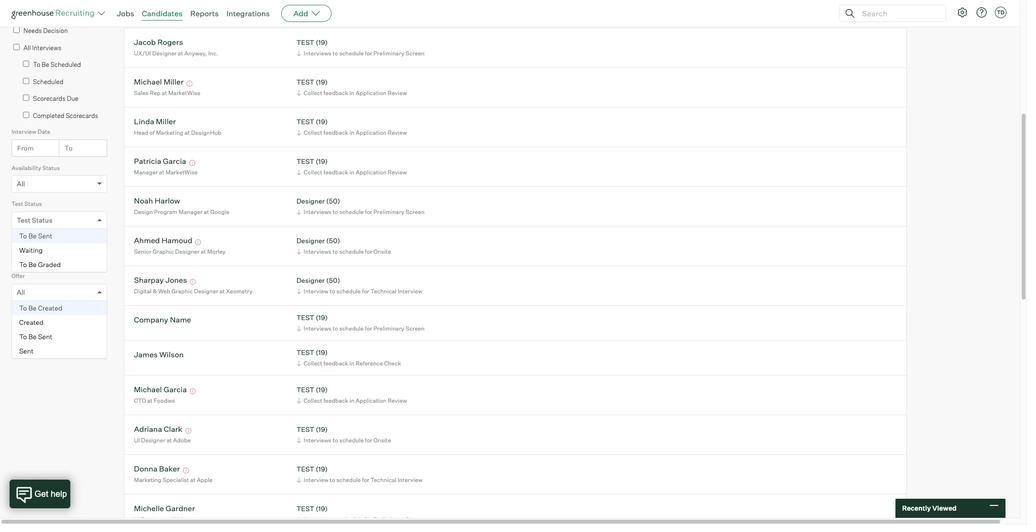 Task type: locate. For each thing, give the bounding box(es) containing it.
be up waiting
[[28, 232, 37, 240]]

4 (19) from the top
[[316, 158, 328, 166]]

all right all interviews "checkbox"
[[23, 44, 31, 52]]

(50) for sharpay jones
[[326, 277, 340, 285]]

2 vertical spatial all
[[17, 288, 25, 297]]

6 (19) from the top
[[316, 349, 328, 357]]

Needs Decision checkbox
[[13, 27, 20, 33]]

ui down adriana
[[134, 437, 140, 444]]

3 test (19) collect feedback in application review from the top
[[297, 158, 407, 176]]

4 application from the top
[[356, 169, 387, 176]]

technical
[[371, 288, 397, 295], [371, 477, 397, 484]]

michael inside 'michael garcia' link
[[134, 385, 162, 395]]

to be graded
[[19, 261, 61, 269]]

interview to schedule for technical interview link for sharpay jones
[[295, 287, 425, 296]]

to up waiting
[[19, 232, 27, 240]]

scheduled up scorecards due
[[33, 78, 63, 86]]

cto at foodies
[[134, 398, 175, 405]]

test (19) interviews to schedule for preliminary screen down collect feedback in application review
[[297, 38, 425, 57]]

2 ux/ui from the top
[[134, 50, 151, 57]]

Scorecards Due checkbox
[[23, 95, 29, 101]]

greenhouse recruiting image
[[11, 8, 98, 19]]

1 vertical spatial garcia
[[164, 385, 187, 395]]

1 vertical spatial marketing
[[134, 477, 161, 484]]

test (19) interviews to schedule for preliminary screen for rogers's interviews to schedule for preliminary screen link
[[297, 38, 425, 57]]

1 technical from the top
[[371, 288, 397, 295]]

test (19) interviews to schedule for onsite
[[297, 426, 391, 444]]

test status down availability
[[11, 201, 42, 208]]

8 (19) from the top
[[316, 426, 328, 434]]

1 screen from the top
[[406, 50, 425, 57]]

feedback
[[324, 10, 348, 17], [324, 89, 348, 97], [324, 129, 348, 136], [324, 169, 348, 176], [324, 360, 348, 367], [324, 398, 348, 405]]

2 test from the top
[[297, 78, 314, 86]]

to inside the designer (50) interview to schedule for technical interview
[[330, 288, 335, 295]]

0 vertical spatial michael
[[134, 77, 162, 87]]

2 vertical spatial sent
[[19, 347, 33, 355]]

ux/ui down "jacob"
[[134, 50, 151, 57]]

interviews to schedule for onsite link for adriana clark
[[295, 436, 394, 445]]

education
[[11, 314, 45, 322]]

7 test from the top
[[297, 386, 314, 394]]

4 test (19) collect feedback in application review from the top
[[297, 386, 407, 405]]

test (19) interviews to schedule for preliminary screen
[[297, 38, 425, 57], [297, 314, 425, 333], [297, 506, 425, 524]]

at left the 'reports' link
[[178, 10, 183, 17]]

1 michael from the top
[[134, 77, 162, 87]]

for inside the designer (50) interview to schedule for technical interview
[[362, 288, 369, 295]]

sent up waiting
[[38, 232, 52, 240]]

test (19) collect feedback in application review for patricia garcia
[[297, 158, 407, 176]]

technical for sharpay jones
[[371, 288, 397, 295]]

all down availability
[[17, 180, 25, 188]]

1 vertical spatial sent
[[38, 333, 52, 341]]

scheduled
[[51, 61, 81, 69], [33, 78, 63, 86]]

to inside designer (50) interviews to schedule for onsite
[[333, 248, 338, 255]]

all
[[23, 44, 31, 52], [17, 180, 25, 188], [17, 288, 25, 297]]

All Interviews checkbox
[[13, 44, 20, 50]]

(19) inside test (19) collect feedback in reference check
[[316, 349, 328, 357]]

collect feedback in application review link for michael garcia
[[295, 397, 410, 406]]

operator
[[17, 252, 45, 260]]

status right availability
[[42, 164, 60, 172]]

0 horizontal spatial scorecards
[[33, 95, 65, 102]]

2 test (19) interviews to schedule for preliminary screen from the top
[[297, 314, 425, 333]]

2 (19) from the top
[[316, 78, 328, 86]]

0 vertical spatial created
[[38, 304, 62, 312]]

6 collect from the top
[[304, 398, 322, 405]]

0 vertical spatial technical
[[371, 288, 397, 295]]

add button
[[281, 5, 332, 22]]

2 collect from the top
[[304, 89, 322, 97]]

schedule inside test (19) interviews to schedule for onsite
[[339, 437, 364, 444]]

Completed Scorecards checkbox
[[23, 112, 29, 118]]

viewed
[[933, 505, 957, 513]]

in
[[350, 10, 355, 17], [350, 89, 355, 97], [350, 129, 355, 136], [350, 169, 355, 176], [350, 360, 355, 367], [350, 398, 355, 405]]

created down to be created
[[19, 319, 44, 327]]

manager down patricia
[[134, 169, 158, 176]]

0 vertical spatial garcia
[[163, 157, 186, 166]]

0 vertical spatial miller
[[164, 77, 184, 87]]

status up score at the top left of the page
[[32, 216, 52, 224]]

0 vertical spatial to be sent
[[19, 232, 52, 240]]

td button
[[995, 7, 1007, 18]]

created
[[38, 304, 62, 312], [19, 319, 44, 327]]

for for ui designer at adobe
[[365, 437, 372, 444]]

0 vertical spatial anyway,
[[184, 10, 207, 17]]

rep
[[150, 89, 161, 97]]

9 test from the top
[[297, 466, 314, 474]]

preliminary for 2nd interviews to schedule for preliminary screen link from the bottom of the page
[[374, 325, 405, 333]]

collect for head of marketing at designhub
[[304, 129, 322, 136]]

ux/ui up "jacob"
[[134, 10, 151, 17]]

graphic
[[153, 248, 174, 255], [172, 288, 193, 295]]

interviews to schedule for preliminary screen link for rogers
[[295, 49, 427, 58]]

test (19) interviews to schedule for preliminary screen up test (19) collect feedback in reference check
[[297, 314, 425, 333]]

1 interviews to schedule for onsite link from the top
[[295, 247, 394, 256]]

specialist
[[163, 477, 189, 484]]

miller for michael
[[164, 77, 184, 87]]

2 screen from the top
[[406, 209, 425, 216]]

0 vertical spatial sent
[[38, 232, 52, 240]]

0 vertical spatial ui
[[134, 437, 140, 444]]

5 in from the top
[[350, 360, 355, 367]]

to for senior graphic designer at morley
[[333, 248, 338, 255]]

0 vertical spatial test (19) interviews to schedule for preliminary screen
[[297, 38, 425, 57]]

5 feedback from the top
[[324, 360, 348, 367]]

to for marketing specialist at apple
[[330, 477, 335, 484]]

interviews to schedule for preliminary screen link for harlow
[[295, 208, 427, 217]]

availability status element
[[11, 164, 107, 200]]

schedule for senior graphic designer at morley
[[339, 248, 364, 255]]

schedule inside test (19) interview to schedule for technical interview
[[337, 477, 361, 484]]

2 onsite from the top
[[374, 437, 391, 444]]

Score number field
[[62, 248, 107, 265]]

1 vertical spatial to be sent
[[19, 333, 52, 341]]

2 anyway, from the top
[[184, 50, 207, 57]]

2 ui from the top
[[134, 517, 140, 524]]

for inside test (19) interview to schedule for technical interview
[[362, 477, 369, 484]]

interviews to schedule for preliminary screen link up test (19) collect feedback in reference check
[[295, 324, 427, 333]]

2 in from the top
[[350, 89, 355, 97]]

technical inside the designer (50) interview to schedule for technical interview
[[371, 288, 397, 295]]

onsite inside test (19) interviews to schedule for onsite
[[374, 437, 391, 444]]

1 vertical spatial manager
[[179, 209, 203, 216]]

interviews to schedule for onsite link up test (19) interview to schedule for technical interview
[[295, 436, 394, 445]]

technical inside test (19) interview to schedule for technical interview
[[371, 477, 397, 484]]

1 to be sent from the top
[[19, 232, 52, 240]]

test (19) collect feedback in application review for michael miller
[[297, 78, 407, 97]]

2 vertical spatial (50)
[[326, 277, 340, 285]]

test (19) interviews to schedule for preliminary screen down test (19) interview to schedule for technical interview
[[297, 506, 425, 524]]

collect inside test (19) collect feedback in reference check
[[304, 360, 322, 367]]

collect for manager at marketwise
[[304, 169, 322, 176]]

for inside test (19) interviews to schedule for onsite
[[365, 437, 372, 444]]

2 test (19) collect feedback in application review from the top
[[297, 118, 407, 136]]

feedback for sales rep at marketwise
[[324, 89, 348, 97]]

1 vertical spatial created
[[19, 319, 44, 327]]

michael garcia
[[134, 385, 187, 395]]

3 preliminary from the top
[[374, 325, 405, 333]]

list box inside test status element
[[12, 229, 107, 272]]

(19) inside test (19) interview to schedule for technical interview
[[316, 466, 328, 474]]

1 interviews to schedule for preliminary screen link from the top
[[295, 49, 427, 58]]

1 vertical spatial status
[[24, 201, 42, 208]]

anyway, right candidates link
[[184, 10, 207, 17]]

designer (50) interviews to schedule for preliminary screen
[[297, 197, 425, 216]]

sales rep at marketwise
[[134, 89, 200, 97]]

list box containing to be sent
[[12, 229, 107, 272]]

1 horizontal spatial manager
[[179, 209, 203, 216]]

scorecards up the completed
[[33, 95, 65, 102]]

at
[[178, 10, 183, 17], [178, 50, 183, 57], [162, 89, 167, 97], [185, 129, 190, 136], [159, 169, 164, 176], [204, 209, 209, 216], [201, 248, 206, 255], [220, 288, 225, 295], [147, 398, 153, 405], [167, 437, 172, 444], [190, 477, 196, 484], [167, 517, 172, 524]]

2 preliminary from the top
[[374, 209, 405, 216]]

scheduled down all interviews
[[51, 61, 81, 69]]

4 in from the top
[[350, 169, 355, 176]]

schedule down designer (50) interviews to schedule for onsite
[[337, 288, 361, 295]]

5 application from the top
[[356, 398, 387, 405]]

screen for interviews to schedule for preliminary screen link associated with harlow
[[406, 209, 425, 216]]

test inside test (19) interview to schedule for technical interview
[[297, 466, 314, 474]]

1 vertical spatial ui
[[134, 517, 140, 524]]

application for michael garcia
[[356, 398, 387, 405]]

1 (50) from the top
[[326, 197, 340, 205]]

michael for michael garcia
[[134, 385, 162, 395]]

to down the 'operator'
[[19, 261, 27, 269]]

2 to be sent option from the top
[[12, 330, 107, 344]]

for inside 'designer (50) interviews to schedule for preliminary screen'
[[365, 209, 372, 216]]

0 vertical spatial ux/ui
[[134, 10, 151, 17]]

schedule up designer (50) interviews to schedule for onsite
[[339, 209, 364, 216]]

1 preliminary from the top
[[374, 50, 405, 57]]

3 screen from the top
[[406, 325, 425, 333]]

sharpay jones
[[134, 276, 187, 285]]

sent option
[[12, 344, 107, 359]]

all inside availability status element
[[17, 180, 25, 188]]

marketing inside linda miller head of marketing at designhub
[[156, 129, 183, 136]]

designer (50) interview to schedule for technical interview
[[297, 277, 423, 295]]

interviews to schedule for preliminary screen link
[[295, 49, 427, 58], [295, 208, 427, 217], [295, 324, 427, 333], [295, 516, 427, 525]]

michael up cto at foodies
[[134, 385, 162, 395]]

1 vertical spatial marketwise
[[166, 169, 198, 176]]

at down clark
[[167, 437, 172, 444]]

review for patricia garcia
[[388, 169, 407, 176]]

3 test from the top
[[297, 118, 314, 126]]

5 collect feedback in application review link from the top
[[295, 397, 410, 406]]

4 test from the top
[[297, 158, 314, 166]]

1 test (19) collect feedback in application review from the top
[[297, 78, 407, 97]]

designer inside michelle gardner ui designer at walmart
[[141, 517, 165, 524]]

onsite up the designer (50) interview to schedule for technical interview
[[374, 248, 391, 255]]

ui down michelle
[[134, 517, 140, 524]]

at right rep
[[162, 89, 167, 97]]

3 in from the top
[[350, 129, 355, 136]]

availability status
[[11, 164, 60, 172]]

adobe
[[173, 437, 191, 444]]

schedule inside 'designer (50) interviews to schedule for preliminary screen'
[[339, 209, 364, 216]]

to inside 'designer (50) interviews to schedule for preliminary screen'
[[333, 209, 338, 216]]

0 vertical spatial interviews to schedule for onsite link
[[295, 247, 394, 256]]

digital & web graphic designer at xeometry
[[134, 288, 253, 295]]

to down completed scorecards
[[65, 144, 73, 152]]

1 vertical spatial all
[[17, 180, 25, 188]]

michael miller
[[134, 77, 184, 87]]

michael inside "michael miller" link
[[134, 77, 162, 87]]

0 vertical spatial to be sent option
[[12, 229, 107, 243]]

1 interview to schedule for technical interview link from the top
[[295, 287, 425, 296]]

0 vertical spatial scheduled
[[51, 61, 81, 69]]

to right to be scheduled checkbox on the left of page
[[33, 61, 40, 69]]

miller up sales rep at marketwise
[[164, 77, 184, 87]]

manager right the program
[[179, 209, 203, 216]]

ui designer at adobe
[[134, 437, 191, 444]]

sent down created option
[[38, 333, 52, 341]]

test for ui designer at adobe
[[297, 426, 314, 434]]

foodies
[[154, 398, 175, 405]]

michael up 'sales'
[[134, 77, 162, 87]]

1 vertical spatial test (19) interviews to schedule for preliminary screen
[[297, 314, 425, 333]]

2 (50) from the top
[[326, 237, 340, 245]]

&
[[153, 288, 157, 295]]

1 (19) from the top
[[316, 38, 328, 47]]

james wilson link
[[134, 350, 184, 361]]

schedule for ui designer at adobe
[[339, 437, 364, 444]]

1 vertical spatial (50)
[[326, 237, 340, 245]]

test for manager at marketwise
[[297, 158, 314, 166]]

3 (50) from the top
[[326, 277, 340, 285]]

7 (19) from the top
[[316, 386, 328, 394]]

screen inside 'designer (50) interviews to schedule for preliminary screen'
[[406, 209, 425, 216]]

interviews inside 'designer (50) interviews to schedule for preliminary screen'
[[304, 209, 332, 216]]

0 vertical spatial onsite
[[374, 248, 391, 255]]

schedule down test (19) interviews to schedule for onsite
[[337, 477, 361, 484]]

1 test from the top
[[297, 38, 314, 47]]

interview date
[[11, 128, 50, 136]]

at inside linda miller head of marketing at designhub
[[185, 129, 190, 136]]

inc. left integrations link
[[208, 10, 218, 17]]

0 vertical spatial list box
[[12, 229, 107, 272]]

interview to schedule for technical interview link for donna baker
[[295, 476, 425, 485]]

8 test from the top
[[297, 426, 314, 434]]

onsite inside designer (50) interviews to schedule for onsite
[[374, 248, 391, 255]]

to be sent option
[[12, 229, 107, 243], [12, 330, 107, 344]]

to be sent up waiting
[[19, 232, 52, 240]]

3 (19) from the top
[[316, 118, 328, 126]]

scorecards down due
[[66, 112, 98, 119]]

list box containing to be created
[[12, 301, 107, 359]]

anyway,
[[184, 10, 207, 17], [184, 50, 207, 57]]

to be sent inside test status element
[[19, 232, 52, 240]]

4 collect from the top
[[304, 169, 322, 176]]

test inside test (19) interviews to schedule for onsite
[[297, 426, 314, 434]]

in for cto at foodies
[[350, 398, 355, 405]]

schedule for design program manager at google
[[339, 209, 364, 216]]

1 vertical spatial test
[[17, 216, 30, 224]]

(50) inside the designer (50) interview to schedule for technical interview
[[326, 277, 340, 285]]

4 screen from the top
[[406, 517, 425, 524]]

1 onsite from the top
[[374, 248, 391, 255]]

2 to be sent from the top
[[19, 333, 52, 341]]

1 list box from the top
[[12, 229, 107, 272]]

(50) down 'designer (50) interviews to schedule for preliminary screen'
[[326, 237, 340, 245]]

test status up score at the top left of the page
[[17, 216, 52, 224]]

1 test (19) interviews to schedule for preliminary screen from the top
[[297, 38, 425, 57]]

patricia garcia link
[[134, 157, 186, 168]]

(19) inside test (19) interviews to schedule for onsite
[[316, 426, 328, 434]]

onsite up test (19) interview to schedule for technical interview
[[374, 437, 391, 444]]

marketing down the donna
[[134, 477, 161, 484]]

None field
[[12, 212, 22, 229], [12, 285, 22, 301], [12, 212, 22, 229], [12, 285, 22, 301]]

2 michael from the top
[[134, 385, 162, 395]]

garcia
[[163, 157, 186, 166], [164, 385, 187, 395]]

1 in from the top
[[350, 10, 355, 17]]

recently
[[902, 505, 931, 513]]

sent inside test status element
[[38, 232, 52, 240]]

0 vertical spatial marketing
[[156, 129, 183, 136]]

marketing right of
[[156, 129, 183, 136]]

manager inside noah harlow design program manager at google
[[179, 209, 203, 216]]

(50) up designer (50) interviews to schedule for onsite
[[326, 197, 340, 205]]

interview
[[11, 128, 36, 136], [304, 288, 329, 295], [398, 288, 423, 295], [304, 477, 329, 484], [398, 477, 423, 484]]

review
[[388, 10, 407, 17], [388, 89, 407, 97], [388, 129, 407, 136], [388, 169, 407, 176], [388, 398, 407, 405]]

be up the education
[[28, 304, 37, 312]]

1 horizontal spatial scorecards
[[66, 112, 98, 119]]

company name link
[[134, 316, 191, 327]]

for for digital & web graphic designer at xeometry
[[362, 288, 369, 295]]

interviews to schedule for onsite link up the designer (50) interview to schedule for technical interview
[[295, 247, 394, 256]]

0 vertical spatial (50)
[[326, 197, 340, 205]]

to be scheduled
[[33, 61, 81, 69]]

(50) down designer (50) interviews to schedule for onsite
[[326, 277, 340, 285]]

preliminary for rogers's interviews to schedule for preliminary screen link
[[374, 50, 405, 57]]

designer
[[152, 10, 177, 17], [152, 50, 177, 57], [297, 197, 325, 205], [297, 237, 325, 245], [175, 248, 199, 255], [297, 277, 325, 285], [194, 288, 218, 295], [141, 437, 165, 444], [141, 517, 165, 524]]

schedule up test (19) interview to schedule for technical interview
[[339, 437, 364, 444]]

garcia up the manager at marketwise
[[163, 157, 186, 166]]

in for head of marketing at designhub
[[350, 129, 355, 136]]

2 feedback from the top
[[324, 89, 348, 97]]

3 feedback from the top
[[324, 129, 348, 136]]

clark
[[164, 425, 182, 435]]

feedback for manager at marketwise
[[324, 169, 348, 176]]

status
[[42, 164, 60, 172], [24, 201, 42, 208], [32, 216, 52, 224]]

1 vertical spatial onsite
[[374, 437, 391, 444]]

company name
[[134, 316, 191, 325]]

list box inside offer element
[[12, 301, 107, 359]]

interviews to schedule for preliminary screen link up designer (50) interviews to schedule for onsite
[[295, 208, 427, 217]]

interviews to schedule for onsite link for ahmed hamoud
[[295, 247, 394, 256]]

(50) for ahmed hamoud
[[326, 237, 340, 245]]

0 vertical spatial manager
[[134, 169, 158, 176]]

9 (19) from the top
[[316, 466, 328, 474]]

ahmed hamoud
[[134, 236, 192, 246]]

6 feedback from the top
[[324, 398, 348, 405]]

to
[[33, 61, 40, 69], [65, 144, 73, 152], [19, 232, 27, 240], [19, 261, 27, 269], [19, 304, 27, 312], [19, 333, 27, 341]]

at left google
[[204, 209, 209, 216]]

wilson
[[159, 350, 184, 360]]

1 vertical spatial inc.
[[208, 50, 218, 57]]

2 technical from the top
[[371, 477, 397, 484]]

1 vertical spatial ux/ui
[[134, 50, 151, 57]]

6 test from the top
[[297, 349, 314, 357]]

graphic down jones
[[172, 288, 193, 295]]

at down "rogers"
[[178, 50, 183, 57]]

marketwise
[[168, 89, 200, 97], [166, 169, 198, 176]]

to be created option
[[12, 301, 107, 316]]

garcia up foodies
[[164, 385, 187, 395]]

senior
[[134, 248, 151, 255]]

4 collect feedback in application review link from the top
[[295, 168, 410, 177]]

4 preliminary from the top
[[374, 517, 405, 524]]

list box for test status
[[12, 229, 107, 272]]

1 vertical spatial technical
[[371, 477, 397, 484]]

donna baker
[[134, 465, 180, 474]]

(19) for marketing specialist at apple
[[316, 466, 328, 474]]

inc. inside jacob rogers ux/ui designer at anyway, inc.
[[208, 50, 218, 57]]

feedback for cto at foodies
[[324, 398, 348, 405]]

be down the education
[[28, 333, 37, 341]]

schedule up test (19) collect feedback in reference check
[[339, 325, 364, 333]]

list box
[[12, 229, 107, 272], [12, 301, 107, 359]]

sent down reset
[[19, 347, 33, 355]]

(19) for manager at marketwise
[[316, 158, 328, 166]]

3 test (19) interviews to schedule for preliminary screen from the top
[[297, 506, 425, 524]]

schedule for digital & web graphic designer at xeometry
[[337, 288, 361, 295]]

2 inc. from the top
[[208, 50, 218, 57]]

jacob rogers link
[[134, 38, 183, 49]]

miller inside linda miller head of marketing at designhub
[[156, 117, 176, 127]]

for inside designer (50) interviews to schedule for onsite
[[365, 248, 372, 255]]

4 interviews to schedule for preliminary screen link from the top
[[295, 516, 427, 525]]

marketing
[[156, 129, 183, 136], [134, 477, 161, 484]]

to
[[333, 50, 338, 57], [333, 209, 338, 216], [333, 248, 338, 255], [330, 288, 335, 295], [333, 325, 338, 333], [333, 437, 338, 444], [330, 477, 335, 484], [333, 517, 338, 524]]

interviews to schedule for preliminary screen link for gardner
[[295, 516, 427, 525]]

schedule inside designer (50) interviews to schedule for onsite
[[339, 248, 364, 255]]

schedule inside the designer (50) interview to schedule for technical interview
[[337, 288, 361, 295]]

0 vertical spatial inc.
[[208, 10, 218, 17]]

10 (19) from the top
[[316, 506, 328, 514]]

be
[[42, 61, 49, 69], [28, 232, 37, 240], [28, 261, 37, 269], [28, 304, 37, 312], [28, 333, 37, 341]]

sent
[[38, 232, 52, 240], [38, 333, 52, 341], [19, 347, 33, 355]]

for
[[365, 50, 372, 57], [365, 209, 372, 216], [365, 248, 372, 255], [362, 288, 369, 295], [365, 325, 372, 333], [365, 437, 372, 444], [362, 477, 369, 484], [365, 517, 372, 524]]

1 to be sent option from the top
[[12, 229, 107, 243]]

designer inside the designer (50) interview to schedule for technical interview
[[297, 277, 325, 285]]

0 vertical spatial interview to schedule for technical interview link
[[295, 287, 425, 296]]

2 interviews to schedule for preliminary screen link from the top
[[295, 208, 427, 217]]

schedule down collect feedback in application review
[[339, 50, 364, 57]]

at inside jacob rogers ux/ui designer at anyway, inc.
[[178, 50, 183, 57]]

inc. down reports
[[208, 50, 218, 57]]

be down the 'operator'
[[28, 261, 37, 269]]

schedule up the designer (50) interview to schedule for technical interview
[[339, 248, 364, 255]]

decision
[[43, 27, 68, 35]]

all down 'offer'
[[17, 288, 25, 297]]

to be sent down the education
[[19, 333, 52, 341]]

schedule down test (19) interview to schedule for technical interview
[[339, 517, 364, 524]]

6 in from the top
[[350, 398, 355, 405]]

4 feedback from the top
[[324, 169, 348, 176]]

1 vertical spatial list box
[[12, 301, 107, 359]]

1 vertical spatial graphic
[[172, 288, 193, 295]]

collect for cto at foodies
[[304, 398, 322, 405]]

2 collect feedback in application review link from the top
[[295, 88, 410, 98]]

head
[[134, 129, 148, 136]]

5 collect from the top
[[304, 360, 322, 367]]

status down availability status element in the top left of the page
[[24, 201, 42, 208]]

donna baker has been in technical interview for more than 14 days image
[[182, 469, 190, 474]]

(50)
[[326, 197, 340, 205], [326, 237, 340, 245], [326, 277, 340, 285]]

test (19) interviews to schedule for preliminary screen for 2nd interviews to schedule for preliminary screen link from the bottom of the page
[[297, 314, 425, 333]]

graphic down ahmed hamoud link
[[153, 248, 174, 255]]

onsite
[[374, 248, 391, 255], [374, 437, 391, 444]]

(50) inside designer (50) interviews to schedule for onsite
[[326, 237, 340, 245]]

marketwise down the patricia garcia has been in application review for more than 5 days "image"
[[166, 169, 198, 176]]

at left designhub
[[185, 129, 190, 136]]

to be sent option inside test status element
[[12, 229, 107, 243]]

3 collect from the top
[[304, 129, 322, 136]]

marketwise down michael miller has been in application review for more than 5 days 'icon'
[[168, 89, 200, 97]]

To Be Scheduled checkbox
[[23, 61, 29, 67]]

filters
[[45, 337, 64, 346]]

interviews to schedule for preliminary screen link down test (19) interview to schedule for technical interview
[[295, 516, 427, 525]]

hamoud
[[162, 236, 192, 246]]

0 vertical spatial test
[[11, 201, 23, 208]]

at inside noah harlow design program manager at google
[[204, 209, 209, 216]]

jacob
[[134, 38, 156, 47]]

10 test from the top
[[297, 506, 314, 514]]

test status
[[11, 201, 42, 208], [17, 216, 52, 224]]

test inside test (19) collect feedback in reference check
[[297, 349, 314, 357]]

to be sent inside offer element
[[19, 333, 52, 341]]

1 vertical spatial to be sent option
[[12, 330, 107, 344]]

2 interviews to schedule for onsite link from the top
[[295, 436, 394, 445]]

0 horizontal spatial manager
[[134, 169, 158, 176]]

preliminary inside 'designer (50) interviews to schedule for preliminary screen'
[[374, 209, 405, 216]]

1 vertical spatial miller
[[156, 117, 176, 127]]

tasks
[[39, 12, 58, 20]]

2 application from the top
[[356, 89, 387, 97]]

(19) for cto at foodies
[[316, 386, 328, 394]]

2 vertical spatial test (19) interviews to schedule for preliminary screen
[[297, 506, 425, 524]]

1 vertical spatial interviews to schedule for onsite link
[[295, 436, 394, 445]]

1 vertical spatial interview to schedule for technical interview link
[[295, 476, 425, 485]]

to inside test (19) interview to schedule for technical interview
[[330, 477, 335, 484]]

2 list box from the top
[[12, 301, 107, 359]]

to up the education
[[19, 304, 27, 312]]

1 collect feedback in application review link from the top
[[295, 9, 410, 18]]

created up created option
[[38, 304, 62, 312]]

to inside test (19) interviews to schedule for onsite
[[333, 437, 338, 444]]

2 review from the top
[[388, 89, 407, 97]]

michael miller has been in application review for more than 5 days image
[[185, 81, 194, 87]]

1 vertical spatial anyway,
[[184, 50, 207, 57]]

4 review from the top
[[388, 169, 407, 176]]

2 interview to schedule for technical interview link from the top
[[295, 476, 425, 485]]

(19) for ui designer at adobe
[[316, 426, 328, 434]]

application
[[356, 10, 387, 17], [356, 89, 387, 97], [356, 129, 387, 136], [356, 169, 387, 176], [356, 398, 387, 405]]

designer inside 'designer (50) interviews to schedule for preliminary screen'
[[297, 197, 325, 205]]

sharpay jones has been in technical interview for more than 14 days image
[[189, 280, 197, 285]]

5 review from the top
[[388, 398, 407, 405]]

anyway, up michael miller has been in application review for more than 5 days 'icon'
[[184, 50, 207, 57]]

test for head of marketing at designhub
[[297, 118, 314, 126]]

james wilson
[[134, 350, 184, 360]]

anyway, inside jacob rogers ux/ui designer at anyway, inc.
[[184, 50, 207, 57]]

interviews to schedule for preliminary screen link down collect feedback in application review
[[295, 49, 427, 58]]

miller
[[164, 77, 184, 87], [156, 117, 176, 127]]

ux/ui inside jacob rogers ux/ui designer at anyway, inc.
[[134, 50, 151, 57]]

manager
[[134, 169, 158, 176], [179, 209, 203, 216]]

0 vertical spatial status
[[42, 164, 60, 172]]

digital
[[134, 288, 152, 295]]

test for ux/ui designer at anyway, inc.
[[297, 38, 314, 47]]

miller right linda
[[156, 117, 176, 127]]

1 vertical spatial michael
[[134, 385, 162, 395]]

candidates
[[142, 9, 183, 18]]

at down michelle gardner link at the left of page
[[167, 517, 172, 524]]

preliminary for interviews to schedule for preliminary screen link associated with harlow
[[374, 209, 405, 216]]



Task type: vqa. For each thing, say whether or not it's contained in the screenshot.
Interviews to schedule for Preliminary Screen link
yes



Task type: describe. For each thing, give the bounding box(es) containing it.
1 inc. from the top
[[208, 10, 218, 17]]

jobs
[[117, 9, 134, 18]]

test status element
[[11, 200, 107, 273]]

status for test status element
[[24, 201, 42, 208]]

cto
[[134, 398, 146, 405]]

candidates link
[[142, 9, 183, 18]]

to down the education
[[19, 333, 27, 341]]

feedback inside test (19) collect feedback in reference check
[[324, 360, 348, 367]]

noah harlow link
[[134, 196, 180, 207]]

at inside michelle gardner ui designer at walmart
[[167, 517, 172, 524]]

sent for to be sent option in the offer element
[[38, 333, 52, 341]]

designhub
[[191, 129, 221, 136]]

scorecards due
[[33, 95, 78, 102]]

0 vertical spatial marketwise
[[168, 89, 200, 97]]

design
[[134, 209, 153, 216]]

screen for rogers's interviews to schedule for preliminary screen link
[[406, 50, 425, 57]]

2 vertical spatial test
[[11, 237, 23, 244]]

configure image
[[957, 7, 969, 18]]

feedback for head of marketing at designhub
[[324, 129, 348, 136]]

company
[[134, 316, 168, 325]]

1 collect from the top
[[304, 10, 322, 17]]

1 vertical spatial scorecards
[[66, 112, 98, 119]]

sent for to be sent option in test status element
[[38, 232, 52, 240]]

michelle gardner link
[[134, 505, 195, 516]]

(19) for ux/ui designer at anyway, inc.
[[316, 38, 328, 47]]

adriana clark link
[[134, 425, 182, 436]]

adriana
[[134, 425, 162, 435]]

all interviews
[[23, 44, 61, 52]]

be inside to be graded option
[[28, 261, 37, 269]]

waiting
[[19, 246, 43, 254]]

to be created
[[19, 304, 62, 312]]

test (19) interview to schedule for technical interview
[[297, 466, 423, 484]]

interviews inside test (19) interviews to schedule for onsite
[[304, 437, 332, 444]]

1 anyway, from the top
[[184, 10, 207, 17]]

in for sales rep at marketwise
[[350, 89, 355, 97]]

1 ux/ui from the top
[[134, 10, 151, 17]]

garcia for patricia garcia
[[163, 157, 186, 166]]

Search text field
[[860, 6, 937, 20]]

at right cto
[[147, 398, 153, 405]]

be inside to be created option
[[28, 304, 37, 312]]

ahmed hamoud has been in onsite for more than 21 days image
[[194, 240, 203, 246]]

collect for sales rep at marketwise
[[304, 89, 322, 97]]

sent inside option
[[19, 347, 33, 355]]

to for digital & web graphic designer at xeometry
[[330, 288, 335, 295]]

google
[[210, 209, 230, 216]]

test for marketing specialist at apple
[[297, 466, 314, 474]]

1 vertical spatial test status
[[17, 216, 52, 224]]

recently viewed
[[902, 505, 957, 513]]

3 collect feedback in application review link from the top
[[295, 128, 410, 137]]

test (19) collect feedback in application review for michael garcia
[[297, 386, 407, 405]]

collect feedback in application review link for michael miller
[[295, 88, 410, 98]]

to for ui designer at adobe
[[333, 437, 338, 444]]

jacob rogers ux/ui designer at anyway, inc.
[[134, 38, 218, 57]]

adriana clark has been in onsite for more than 21 days image
[[184, 429, 193, 435]]

created option
[[12, 316, 107, 330]]

reset filters button
[[11, 333, 69, 350]]

in for manager at marketwise
[[350, 169, 355, 176]]

jones
[[165, 276, 187, 285]]

integrations
[[227, 9, 270, 18]]

td button
[[993, 5, 1009, 20]]

completed
[[33, 112, 64, 119]]

gardner
[[166, 505, 195, 514]]

5 (19) from the top
[[316, 314, 328, 322]]

1 vertical spatial scheduled
[[33, 78, 63, 86]]

for for marketing specialist at apple
[[362, 477, 369, 484]]

to be graded option
[[12, 258, 107, 272]]

(50) inside 'designer (50) interviews to schedule for preliminary screen'
[[326, 197, 340, 205]]

schedule for ux/ui designer at anyway, inc.
[[339, 50, 364, 57]]

5 test from the top
[[297, 314, 314, 322]]

2 vertical spatial status
[[32, 216, 52, 224]]

pipeline
[[11, 12, 38, 20]]

collect feedback in reference check link
[[295, 359, 404, 368]]

reports link
[[190, 9, 219, 18]]

rogers
[[158, 38, 183, 47]]

1 review from the top
[[388, 10, 407, 17]]

review for michael miller
[[388, 89, 407, 97]]

baker
[[159, 465, 180, 474]]

check
[[384, 360, 401, 367]]

at left xeometry
[[220, 288, 225, 295]]

review for michael garcia
[[388, 398, 407, 405]]

senior graphic designer at morley
[[134, 248, 226, 255]]

needs
[[23, 27, 42, 35]]

collect feedback in application review link for patricia garcia
[[295, 168, 410, 177]]

donna
[[134, 465, 158, 474]]

onsite for adriana clark
[[374, 437, 391, 444]]

designer inside designer (50) interviews to schedule for onsite
[[297, 237, 325, 245]]

(19) for sales rep at marketwise
[[316, 78, 328, 86]]

to for ux/ui designer at anyway, inc.
[[333, 50, 338, 57]]

of
[[150, 129, 155, 136]]

test for cto at foodies
[[297, 386, 314, 394]]

michael garcia has been in application review for more than 5 days image
[[189, 389, 197, 395]]

0 vertical spatial test status
[[11, 201, 42, 208]]

schedule for marketing specialist at apple
[[337, 477, 361, 484]]

completed scorecards
[[33, 112, 98, 119]]

james
[[134, 350, 158, 360]]

0 vertical spatial graphic
[[153, 248, 174, 255]]

Scheduled checkbox
[[23, 78, 29, 84]]

date
[[38, 128, 50, 136]]

for for design program manager at google
[[365, 209, 372, 216]]

ahmed
[[134, 236, 160, 246]]

at down patricia garcia link on the left of the page
[[159, 169, 164, 176]]

(19) for head of marketing at designhub
[[316, 118, 328, 126]]

for for ux/ui designer at anyway, inc.
[[365, 50, 372, 57]]

application for patricia garcia
[[356, 169, 387, 176]]

to be sent option inside offer element
[[12, 330, 107, 344]]

be down all interviews
[[42, 61, 49, 69]]

3 interviews to schedule for preliminary screen link from the top
[[295, 324, 427, 333]]

designer (50) interviews to schedule for onsite
[[297, 237, 391, 255]]

reports
[[190, 9, 219, 18]]

harlow
[[155, 196, 180, 206]]

xeometry
[[226, 288, 253, 295]]

1 feedback from the top
[[324, 10, 348, 17]]

miller for linda
[[156, 117, 176, 127]]

ux/ui designer at anyway, inc.
[[134, 10, 218, 17]]

linda miller link
[[134, 117, 176, 128]]

garcia for michael garcia
[[164, 385, 187, 395]]

test score
[[11, 237, 40, 244]]

add
[[293, 9, 308, 18]]

screen for 2nd interviews to schedule for preliminary screen link from the bottom of the page
[[406, 325, 425, 333]]

offer element
[[11, 272, 107, 359]]

waiting option
[[12, 243, 107, 258]]

list box for all
[[12, 301, 107, 359]]

reference
[[356, 360, 383, 367]]

availability
[[11, 164, 41, 172]]

donna baker link
[[134, 465, 180, 476]]

ui inside michelle gardner ui designer at walmart
[[134, 517, 140, 524]]

noah
[[134, 196, 153, 206]]

onsite for ahmed hamoud
[[374, 248, 391, 255]]

1 application from the top
[[356, 10, 387, 17]]

michael for michael miller
[[134, 77, 162, 87]]

patricia garcia has been in application review for more than 5 days image
[[188, 160, 197, 166]]

3 review from the top
[[388, 129, 407, 136]]

0 vertical spatial scorecards
[[33, 95, 65, 102]]

in inside test (19) collect feedback in reference check
[[350, 360, 355, 367]]

test (19) collect feedback in reference check
[[297, 349, 401, 367]]

application for michael miller
[[356, 89, 387, 97]]

all inside offer element
[[17, 288, 25, 297]]

michael miller link
[[134, 77, 184, 88]]

to for design program manager at google
[[333, 209, 338, 216]]

apple
[[197, 477, 213, 484]]

0 vertical spatial all
[[23, 44, 31, 52]]

program
[[154, 209, 178, 216]]

for for senior graphic designer at morley
[[365, 248, 372, 255]]

michelle gardner ui designer at walmart
[[134, 505, 196, 524]]

interviews inside designer (50) interviews to schedule for onsite
[[304, 248, 332, 255]]

reset
[[26, 337, 43, 346]]

manager at marketwise
[[134, 169, 198, 176]]

pipeline tasks
[[11, 12, 58, 20]]

sharpay
[[134, 276, 164, 285]]

name
[[170, 316, 191, 325]]

3 application from the top
[[356, 129, 387, 136]]

at down donna baker has been in technical interview for more than 14 days icon
[[190, 477, 196, 484]]

sharpay jones link
[[134, 276, 187, 287]]

adriana clark
[[134, 425, 182, 435]]

graded
[[38, 261, 61, 269]]

jobs link
[[117, 9, 134, 18]]

walmart
[[173, 517, 196, 524]]

designer inside jacob rogers ux/ui designer at anyway, inc.
[[152, 50, 177, 57]]

td
[[997, 9, 1005, 16]]

sales
[[134, 89, 149, 97]]

status for availability status element in the top left of the page
[[42, 164, 60, 172]]

web
[[158, 288, 170, 295]]

1 ui from the top
[[134, 437, 140, 444]]

noah harlow design program manager at google
[[134, 196, 230, 216]]

linda miller head of marketing at designhub
[[134, 117, 221, 136]]

at down ahmed hamoud has been in onsite for more than 21 days icon
[[201, 248, 206, 255]]

technical for donna baker
[[371, 477, 397, 484]]

test for sales rep at marketwise
[[297, 78, 314, 86]]

due
[[67, 95, 78, 102]]

reset filters
[[26, 337, 64, 346]]



